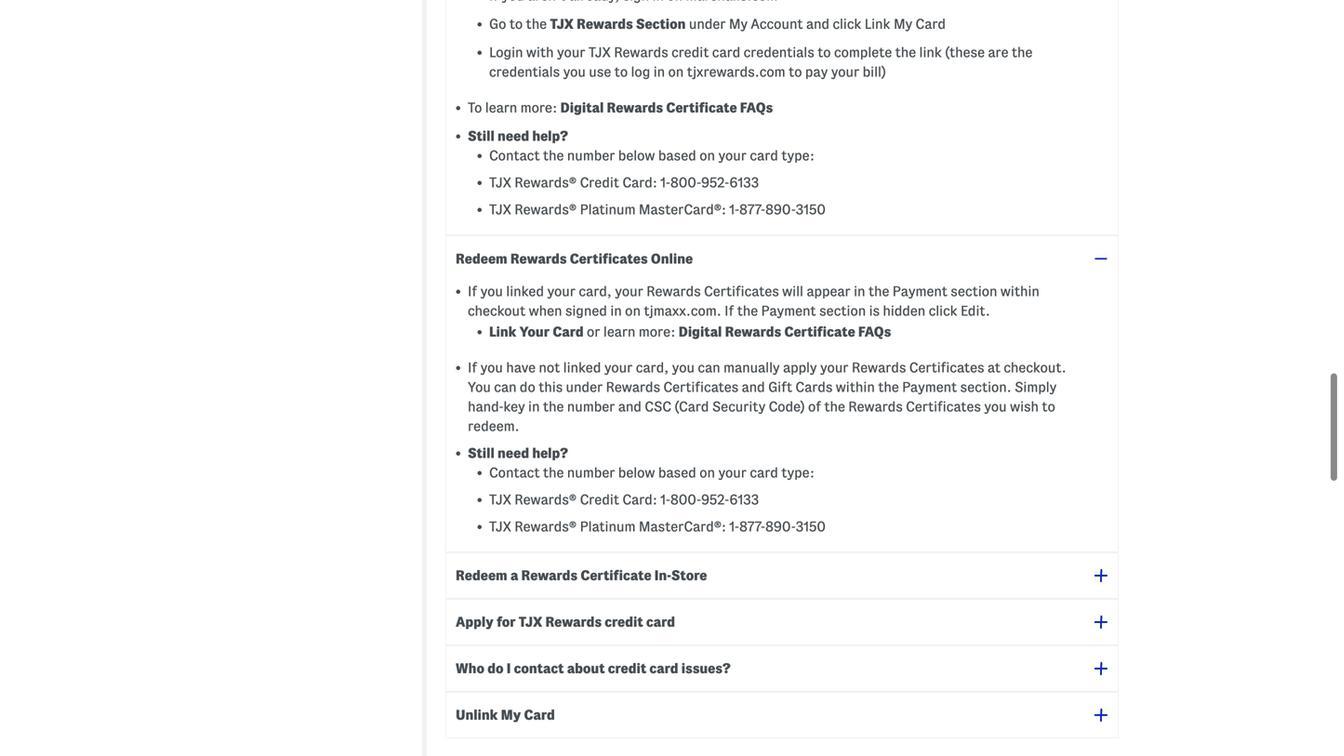 Task type: vqa. For each thing, say whether or not it's contained in the screenshot.
bottom 800-
yes



Task type: describe. For each thing, give the bounding box(es) containing it.
store
[[671, 568, 707, 583]]

pay
[[805, 64, 828, 79]]

your down tjxrewards.com
[[718, 148, 747, 163]]

credit for rewards
[[672, 45, 709, 60]]

1 horizontal spatial section
[[951, 284, 998, 299]]

rewards® platinum for to learn more:
[[515, 202, 636, 217]]

rewards® platinum for if you have not linked your card, you can manually apply your rewards certificates at checkout. you can do this under rewards certificates and gift cards within the payment section. simply hand-key in the number and csc (card security code) of the rewards certificates you wish to redeem.
[[515, 519, 636, 534]]

within inside if you linked your card, your rewards certificates will appear in the payment section within checkout when signed in on tjmaxx.com. if the payment section is hidden click edit. link your card or learn more: digital rewards certificate faqs
[[1001, 284, 1040, 299]]

learn inside if you linked your card, your rewards certificates will appear in the payment section within checkout when signed in on tjmaxx.com. if the payment section is hidden click edit. link your card or learn more: digital rewards certificate faqs
[[604, 324, 636, 339]]

certificates inside if you linked your card, your rewards certificates will appear in the payment section within checkout when signed in on tjmaxx.com. if the payment section is hidden click edit. link your card or learn more: digital rewards certificate faqs
[[704, 284, 779, 299]]

tjx rewards section link
[[550, 16, 686, 32]]

about
[[567, 661, 605, 676]]

1 horizontal spatial and
[[742, 379, 765, 395]]

code)
[[769, 399, 805, 414]]

3150 for to learn more:
[[796, 202, 826, 217]]

to left pay
[[789, 64, 802, 79]]

card inside login with your tjx rewards credit card credentials to complete the link (these are the credentials you use to log in on tjxrewards.com to pay your bill)
[[712, 45, 741, 60]]

based for if you have not linked your card, you can manually apply your rewards certificates at checkout. you can do this under rewards certificates and gift cards within the payment section. simply hand-key in the number and csc (card security code) of the rewards certificates you wish to redeem.
[[658, 465, 696, 480]]

800- for to learn more:
[[670, 175, 701, 190]]

800- for if you have not linked your card, you can manually apply your rewards certificates at checkout. you can do this under rewards certificates and gift cards within the payment section. simply hand-key in the number and csc (card security code) of the rewards certificates you wish to redeem.
[[670, 492, 701, 507]]

redeem rewards certificates online button
[[445, 235, 1119, 282]]

do inside if you have not linked your card, you can manually apply your rewards certificates at checkout. you can do this under rewards certificates and gift cards within the payment section. simply hand-key in the number and csc (card security code) of the rewards certificates you wish to redeem.
[[520, 379, 535, 395]]

with
[[526, 45, 554, 60]]

0 vertical spatial can
[[698, 360, 720, 375]]

checkout
[[468, 303, 526, 318]]

rewards® credit for to learn more:
[[515, 175, 619, 190]]

gift
[[768, 379, 792, 395]]

more: inside if you linked your card, your rewards certificates will appear in the payment section within checkout when signed in on tjmaxx.com. if the payment section is hidden click edit. link your card or learn more: digital rewards certificate faqs
[[639, 324, 676, 339]]

in inside if you have not linked your card, you can manually apply your rewards certificates at checkout. you can do this under rewards certificates and gift cards within the payment section. simply hand-key in the number and csc (card security code) of the rewards certificates you wish to redeem.
[[528, 399, 540, 414]]

0 horizontal spatial and
[[618, 399, 642, 414]]

877- for if you have not linked your card, you can manually apply your rewards certificates at checkout. you can do this under rewards certificates and gift cards within the payment section. simply hand-key in the number and csc (card security code) of the rewards certificates you wish to redeem.
[[739, 519, 765, 534]]

still need help? for to learn more:
[[468, 128, 568, 144]]

still need help? for if you have not linked your card, you can manually apply your rewards certificates at checkout. you can do this under rewards certificates and gift cards within the payment section. simply hand-key in the number and csc (card security code) of the rewards certificates you wish to redeem.
[[468, 445, 568, 461]]

of
[[808, 399, 821, 414]]

mastercard®: for if you have not linked your card, you can manually apply your rewards certificates at checkout. you can do this under rewards certificates and gift cards within the payment section. simply hand-key in the number and csc (card security code) of the rewards certificates you wish to redeem.
[[639, 519, 726, 534]]

in right appear
[[854, 284, 865, 299]]

certificates down section. on the right of the page
[[906, 399, 981, 414]]

linked inside if you linked your card, your rewards certificates will appear in the payment section within checkout when signed in on tjmaxx.com. if the payment section is hidden click edit. link your card or learn more: digital rewards certificate faqs
[[506, 284, 544, 299]]

to learn more: digital rewards certificate faqs
[[468, 100, 773, 115]]

rewards down is
[[852, 360, 906, 375]]

digital inside if you linked your card, your rewards certificates will appear in the payment section within checkout when signed in on tjmaxx.com. if the payment section is hidden click edit. link your card or learn more: digital rewards certificate faqs
[[679, 324, 722, 339]]

below for to learn more:
[[618, 148, 655, 163]]

when
[[529, 303, 562, 318]]

1 vertical spatial can
[[494, 379, 517, 395]]

simply
[[1015, 379, 1057, 395]]

link
[[489, 324, 517, 339]]

do inside "dropdown button"
[[488, 661, 504, 676]]

890- for if you have not linked your card, you can manually apply your rewards certificates at checkout. you can do this under rewards certificates and gift cards within the payment section. simply hand-key in the number and csc (card security code) of the rewards certificates you wish to redeem.
[[765, 519, 796, 534]]

help? for to learn more:
[[532, 128, 568, 144]]

in right signed
[[610, 303, 622, 318]]

1- up in-
[[660, 492, 670, 507]]

0 vertical spatial and
[[806, 16, 830, 32]]

number for to learn more:
[[567, 148, 615, 163]]

certificates inside dropdown button
[[570, 251, 648, 267]]

if for card,
[[468, 284, 477, 299]]

link your card link
[[489, 324, 584, 339]]

rewards® credit for if you have not linked your card, you can manually apply your rewards certificates at checkout. you can do this under rewards certificates and gift cards within the payment section. simply hand-key in the number and csc (card security code) of the rewards certificates you wish to redeem.
[[515, 492, 619, 507]]

card, inside if you linked your card, your rewards certificates will appear in the payment section within checkout when signed in on tjmaxx.com. if the payment section is hidden click edit. link your card or learn more: digital rewards certificate faqs
[[579, 284, 612, 299]]

(card
[[675, 399, 709, 414]]

section
[[636, 16, 686, 32]]

i
[[507, 661, 511, 676]]

at
[[988, 360, 1001, 375]]

to
[[468, 100, 482, 115]]

log
[[631, 64, 650, 79]]

0 horizontal spatial faqs
[[740, 100, 773, 115]]

your down security
[[718, 465, 747, 480]]

number for if you have not linked your card, you can manually apply your rewards certificates at checkout. you can do this under rewards certificates and gift cards within the payment section. simply hand-key in the number and csc (card security code) of the rewards certificates you wish to redeem.
[[567, 465, 615, 480]]

(these
[[945, 45, 985, 60]]

contact for if you have not linked your card, you can manually apply your rewards certificates at checkout. you can do this under rewards certificates and gift cards within the payment section. simply hand-key in the number and csc (card security code) of the rewards certificates you wish to redeem.
[[489, 465, 540, 480]]

tjmaxx.com.
[[644, 303, 721, 318]]

in-
[[655, 568, 671, 583]]

apply
[[783, 360, 817, 375]]

to inside if you have not linked your card, you can manually apply your rewards certificates at checkout. you can do this under rewards certificates and gift cards within the payment section. simply hand-key in the number and csc (card security code) of the rewards certificates you wish to redeem.
[[1042, 399, 1055, 414]]

if you have not linked your card, you can manually apply your rewards certificates at checkout. you can do this under rewards certificates and gift cards within the payment section. simply hand-key in the number and csc (card security code) of the rewards certificates you wish to redeem.
[[468, 360, 1067, 434]]

contact the number below based on your card type: for to learn more:
[[489, 148, 815, 163]]

bill)
[[863, 64, 886, 79]]

you
[[468, 379, 491, 395]]

redeem.
[[468, 418, 520, 434]]

0 vertical spatial more:
[[521, 100, 557, 115]]

you down section. on the right of the page
[[984, 399, 1007, 414]]

wish
[[1010, 399, 1039, 414]]

6133 for to learn more:
[[730, 175, 759, 190]]

redeem a rewards certificate in-store button
[[445, 552, 1119, 599]]

on inside if you linked your card, your rewards certificates will appear in the payment section within checkout when signed in on tjmaxx.com. if the payment section is hidden click edit. link your card or learn more: digital rewards certificate faqs
[[625, 303, 641, 318]]

tjx inside login with your tjx rewards credit card credentials to complete the link (these are the credentials you use to log in on tjxrewards.com to pay your bill)
[[589, 45, 611, 60]]

rewards up csc
[[606, 379, 660, 395]]

rewards down log
[[607, 100, 663, 115]]

your down signed
[[604, 360, 633, 375]]

to up pay
[[818, 45, 831, 60]]

use
[[589, 64, 611, 79]]

online
[[651, 251, 693, 267]]

0 horizontal spatial learn
[[485, 100, 517, 115]]

redeem rewards certificates online
[[456, 251, 693, 267]]

unlink my card
[[456, 707, 555, 723]]

1- up the online
[[660, 175, 670, 190]]

tjx rewards® platinum mastercard®: 1-877-890-3150 for to learn more:
[[489, 202, 826, 217]]

card down tjxrewards.com
[[750, 148, 778, 163]]

1 vertical spatial if
[[725, 303, 734, 318]]

your up when
[[547, 284, 576, 299]]

rewards right of
[[848, 399, 903, 414]]

apply
[[456, 614, 494, 630]]

to right go
[[509, 16, 523, 32]]

tjx rewards® platinum mastercard®: 1-877-890-3150 for if you have not linked your card, you can manually apply your rewards certificates at checkout. you can do this under rewards certificates and gift cards within the payment section. simply hand-key in the number and csc (card security code) of the rewards certificates you wish to redeem.
[[489, 519, 826, 534]]

card: for to learn more:
[[623, 175, 657, 190]]

key
[[504, 399, 525, 414]]

not
[[539, 360, 560, 375]]

section.
[[960, 379, 1012, 395]]

rewards inside login with your tjx rewards credit card credentials to complete the link (these are the credentials you use to log in on tjxrewards.com to pay your bill)
[[614, 45, 668, 60]]

below for if you have not linked your card, you can manually apply your rewards certificates at checkout. you can do this under rewards certificates and gift cards within the payment section. simply hand-key in the number and csc (card security code) of the rewards certificates you wish to redeem.
[[618, 465, 655, 480]]

0 vertical spatial digital rewards certificate faqs link
[[560, 100, 773, 115]]

if you linked your card, your rewards certificates will appear in the payment section within checkout when signed in on tjmaxx.com. if the payment section is hidden click edit. link your card or learn more: digital rewards certificate faqs
[[468, 284, 1040, 339]]

redeem for redeem a rewards certificate in-store
[[456, 568, 507, 583]]

click link
[[833, 16, 891, 32]]

who
[[456, 661, 485, 676]]

card: for if you have not linked your card, you can manually apply your rewards certificates at checkout. you can do this under rewards certificates and gift cards within the payment section. simply hand-key in the number and csc (card security code) of the rewards certificates you wish to redeem.
[[623, 492, 657, 507]]

your right with
[[557, 45, 585, 60]]

redeem for redeem rewards certificates online
[[456, 251, 507, 267]]

complete
[[834, 45, 892, 60]]

card inside if you linked your card, your rewards certificates will appear in the payment section within checkout when signed in on tjmaxx.com. if the payment section is hidden click edit. link your card or learn more: digital rewards certificate faqs
[[553, 324, 584, 339]]

signed
[[565, 303, 607, 318]]

card inside dropdown button
[[524, 707, 555, 723]]

contact
[[514, 661, 564, 676]]

your down 'redeem rewards certificates online'
[[615, 284, 643, 299]]

edit.
[[961, 303, 990, 318]]

have
[[506, 360, 536, 375]]

go to the tjx rewards section under my account and click link my card
[[489, 16, 946, 32]]

your up cards
[[820, 360, 849, 375]]

1 vertical spatial payment
[[761, 303, 816, 318]]

will
[[782, 284, 804, 299]]

890- for to learn more:
[[765, 202, 796, 217]]

certificates up (card
[[664, 379, 739, 395]]

appear
[[807, 284, 851, 299]]

cards
[[796, 379, 833, 395]]



Task type: locate. For each thing, give the bounding box(es) containing it.
card down code)
[[750, 465, 778, 480]]

redeem a rewards certificate in-store
[[456, 568, 707, 583]]

0 vertical spatial card
[[916, 16, 946, 32]]

mastercard®: up the online
[[639, 202, 726, 217]]

section down appear
[[819, 303, 866, 318]]

more:
[[521, 100, 557, 115], [639, 324, 676, 339]]

2 horizontal spatial and
[[806, 16, 830, 32]]

1 contact from the top
[[489, 148, 540, 163]]

type: for to learn more:
[[781, 148, 815, 163]]

go
[[489, 16, 506, 32]]

click
[[929, 303, 958, 318]]

still
[[468, 128, 495, 144], [468, 445, 495, 461]]

2 877- from the top
[[739, 519, 765, 534]]

need for if you have not linked your card, you can manually apply your rewards certificates at checkout. you can do this under rewards certificates and gift cards within the payment section. simply hand-key in the number and csc (card security code) of the rewards certificates you wish to redeem.
[[498, 445, 529, 461]]

0 horizontal spatial within
[[836, 379, 875, 395]]

tjx rewards® credit card: 1-800-952-6133 for to learn more:
[[489, 175, 759, 190]]

card inside dropdown button
[[646, 614, 675, 630]]

certificates
[[570, 251, 648, 267], [704, 284, 779, 299], [909, 360, 984, 375], [664, 379, 739, 395], [906, 399, 981, 414]]

2 rewards® credit from the top
[[515, 492, 619, 507]]

1 vertical spatial based
[[658, 465, 696, 480]]

number inside if you have not linked your card, you can manually apply your rewards certificates at checkout. you can do this under rewards certificates and gift cards within the payment section. simply hand-key in the number and csc (card security code) of the rewards certificates you wish to redeem.
[[567, 399, 615, 414]]

1 still from the top
[[468, 128, 495, 144]]

below
[[618, 148, 655, 163], [618, 465, 655, 480]]

1 vertical spatial more:
[[639, 324, 676, 339]]

and down the manually at the right top of the page
[[742, 379, 765, 395]]

952- for to learn more:
[[701, 175, 730, 190]]

2 contact the number below based on your card type: from the top
[[489, 465, 815, 480]]

0 vertical spatial help?
[[532, 128, 568, 144]]

need for to learn more:
[[498, 128, 529, 144]]

digital rewards certificate faqs link up apply
[[679, 324, 891, 339]]

can up key
[[494, 379, 517, 395]]

still for if you have not linked your card, you can manually apply your rewards certificates at checkout. you can do this under rewards certificates and gift cards within the payment section. simply hand-key in the number and csc (card security code) of the rewards certificates you wish to redeem.
[[468, 445, 495, 461]]

tjx rewards® platinum mastercard®: 1-877-890-3150 up the online
[[489, 202, 826, 217]]

1- up 'redeem rewards certificates online' dropdown button
[[729, 202, 739, 217]]

rewards® platinum
[[515, 202, 636, 217], [515, 519, 636, 534]]

1 rewards® platinum from the top
[[515, 202, 636, 217]]

certificate down tjxrewards.com
[[666, 100, 737, 115]]

877-
[[739, 202, 765, 217], [739, 519, 765, 534]]

rewards right a
[[521, 568, 578, 583]]

1 horizontal spatial faqs
[[858, 324, 891, 339]]

tjx rewards® credit card: 1-800-952-6133 up in-
[[489, 492, 759, 507]]

rewards down redeem a rewards certificate in-store
[[545, 614, 602, 630]]

6133 for if you have not linked your card, you can manually apply your rewards certificates at checkout. you can do this under rewards certificates and gift cards within the payment section. simply hand-key in the number and csc (card security code) of the rewards certificates you wish to redeem.
[[730, 492, 759, 507]]

1 6133 from the top
[[730, 175, 759, 190]]

1 vertical spatial rewards® credit
[[515, 492, 619, 507]]

you
[[563, 64, 586, 79], [480, 284, 503, 299], [480, 360, 503, 375], [672, 360, 695, 375], [984, 399, 1007, 414]]

1 mastercard®: from the top
[[639, 202, 726, 217]]

1 card: from the top
[[623, 175, 657, 190]]

1 3150 from the top
[[796, 202, 826, 217]]

0 vertical spatial within
[[1001, 284, 1040, 299]]

you inside login with your tjx rewards credit card credentials to complete the link (these are the credentials you use to log in on tjxrewards.com to pay your bill)
[[563, 64, 586, 79]]

0 vertical spatial 3150
[[796, 202, 826, 217]]

0 vertical spatial mastercard®:
[[639, 202, 726, 217]]

0 vertical spatial rewards® credit
[[515, 175, 619, 190]]

on right signed
[[625, 303, 641, 318]]

1 vertical spatial certificate
[[784, 324, 855, 339]]

card inside "dropdown button"
[[650, 661, 678, 676]]

based down to learn more: digital rewards certificate faqs in the top of the page
[[658, 148, 696, 163]]

in inside login with your tjx rewards credit card credentials to complete the link (these are the credentials you use to log in on tjxrewards.com to pay your bill)
[[654, 64, 665, 79]]

1 redeem from the top
[[456, 251, 507, 267]]

rewards inside dropdown button
[[510, 251, 567, 267]]

security
[[712, 399, 766, 414]]

1 horizontal spatial more:
[[639, 324, 676, 339]]

1 vertical spatial faqs
[[858, 324, 891, 339]]

who do i contact about credit card issues?
[[456, 661, 731, 676]]

credit inside login with your tjx rewards credit card credentials to complete the link (these are the credentials you use to log in on tjxrewards.com to pay your bill)
[[672, 45, 709, 60]]

1 horizontal spatial my
[[894, 16, 913, 32]]

do left i
[[488, 661, 504, 676]]

tjx rewards® credit card: 1-800-952-6133 for if you have not linked your card, you can manually apply your rewards certificates at checkout. you can do this under rewards certificates and gift cards within the payment section. simply hand-key in the number and csc (card security code) of the rewards certificates you wish to redeem.
[[489, 492, 759, 507]]

card, inside if you have not linked your card, you can manually apply your rewards certificates at checkout. you can do this under rewards certificates and gift cards within the payment section. simply hand-key in the number and csc (card security code) of the rewards certificates you wish to redeem.
[[636, 360, 669, 375]]

if right tjmaxx.com.
[[725, 303, 734, 318]]

credit inside dropdown button
[[605, 614, 643, 630]]

0 vertical spatial section
[[951, 284, 998, 299]]

to
[[509, 16, 523, 32], [818, 45, 831, 60], [614, 64, 628, 79], [789, 64, 802, 79], [1042, 399, 1055, 414]]

is
[[869, 303, 880, 318]]

in right key
[[528, 399, 540, 414]]

0 vertical spatial 952-
[[701, 175, 730, 190]]

0 horizontal spatial credentials
[[489, 64, 560, 79]]

type: down pay
[[781, 148, 815, 163]]

account
[[751, 16, 803, 32]]

2 rewards® platinum from the top
[[515, 519, 636, 534]]

based down (card
[[658, 465, 696, 480]]

0 horizontal spatial digital
[[560, 100, 604, 115]]

payment
[[893, 284, 948, 299], [761, 303, 816, 318], [902, 379, 957, 395]]

2 vertical spatial payment
[[902, 379, 957, 395]]

faqs
[[740, 100, 773, 115], [858, 324, 891, 339]]

0 vertical spatial 890-
[[765, 202, 796, 217]]

1 horizontal spatial card,
[[636, 360, 669, 375]]

this
[[539, 379, 563, 395]]

mastercard®: for to learn more:
[[639, 202, 726, 217]]

0 vertical spatial tjx rewards® platinum mastercard®: 1-877-890-3150
[[489, 202, 826, 217]]

3 number from the top
[[567, 465, 615, 480]]

0 horizontal spatial do
[[488, 661, 504, 676]]

your
[[520, 324, 550, 339]]

more: down tjmaxx.com.
[[639, 324, 676, 339]]

a
[[510, 568, 518, 583]]

faqs inside if you linked your card, your rewards certificates will appear in the payment section within checkout when signed in on tjmaxx.com. if the payment section is hidden click edit. link your card or learn more: digital rewards certificate faqs
[[858, 324, 891, 339]]

section up edit.
[[951, 284, 998, 299]]

0 vertical spatial need
[[498, 128, 529, 144]]

csc
[[645, 399, 671, 414]]

0 vertical spatial digital
[[560, 100, 604, 115]]

rewards up when
[[510, 251, 567, 267]]

if up you
[[468, 360, 477, 375]]

0 vertical spatial card,
[[579, 284, 612, 299]]

0 vertical spatial credentials
[[744, 45, 814, 60]]

890- up redeem a rewards certificate in-store dropdown button on the bottom of page
[[765, 519, 796, 534]]

certificate
[[666, 100, 737, 115], [784, 324, 855, 339], [581, 568, 652, 583]]

1 horizontal spatial can
[[698, 360, 720, 375]]

digital rewards certificate faqs link
[[560, 100, 773, 115], [679, 324, 891, 339]]

you up checkout
[[480, 284, 503, 299]]

2 below from the top
[[618, 465, 655, 480]]

learn right or
[[604, 324, 636, 339]]

tjx rewards® credit card: 1-800-952-6133
[[489, 175, 759, 190], [489, 492, 759, 507]]

tjx inside dropdown button
[[519, 614, 542, 630]]

1 vertical spatial still need help?
[[468, 445, 568, 461]]

my right click link
[[894, 16, 913, 32]]

linked up when
[[506, 284, 544, 299]]

1 need from the top
[[498, 128, 529, 144]]

1 vertical spatial 6133
[[730, 492, 759, 507]]

or
[[587, 324, 600, 339]]

still for to learn more:
[[468, 128, 495, 144]]

linked
[[506, 284, 544, 299], [563, 360, 601, 375]]

card,
[[579, 284, 612, 299], [636, 360, 669, 375]]

under my
[[689, 16, 748, 32]]

who do i contact about credit card issues? button
[[445, 645, 1119, 692]]

1 890- from the top
[[765, 202, 796, 217]]

1 vertical spatial credentials
[[489, 64, 560, 79]]

800- up the online
[[670, 175, 701, 190]]

1 vertical spatial digital
[[679, 324, 722, 339]]

2 still from the top
[[468, 445, 495, 461]]

apply for tjx rewards credit card button
[[445, 599, 1119, 645]]

2 vertical spatial if
[[468, 360, 477, 375]]

can
[[698, 360, 720, 375], [494, 379, 517, 395]]

on down (card
[[700, 465, 715, 480]]

card
[[916, 16, 946, 32], [553, 324, 584, 339], [524, 707, 555, 723]]

0 vertical spatial 800-
[[670, 175, 701, 190]]

1 vertical spatial card
[[553, 324, 584, 339]]

1 vertical spatial my
[[501, 707, 521, 723]]

certificates up signed
[[570, 251, 648, 267]]

1 800- from the top
[[670, 175, 701, 190]]

rewards® platinum up 'redeem rewards certificates online'
[[515, 202, 636, 217]]

1 vertical spatial tjx rewards® credit card: 1-800-952-6133
[[489, 492, 759, 507]]

0 vertical spatial rewards® platinum
[[515, 202, 636, 217]]

0 horizontal spatial more:
[[521, 100, 557, 115]]

2 card: from the top
[[623, 492, 657, 507]]

help? down this
[[532, 445, 568, 461]]

my inside dropdown button
[[501, 707, 521, 723]]

linked up under
[[563, 360, 601, 375]]

1 vertical spatial card,
[[636, 360, 669, 375]]

for
[[497, 614, 516, 630]]

manually
[[724, 360, 780, 375]]

1 horizontal spatial credentials
[[744, 45, 814, 60]]

1 tjx rewards® credit card: 1-800-952-6133 from the top
[[489, 175, 759, 190]]

help? for if you have not linked your card, you can manually apply your rewards certificates at checkout. you can do this under rewards certificates and gift cards within the payment section. simply hand-key in the number and csc (card security code) of the rewards certificates you wish to redeem.
[[532, 445, 568, 461]]

1 vertical spatial 890-
[[765, 519, 796, 534]]

within
[[1001, 284, 1040, 299], [836, 379, 875, 395]]

based
[[658, 148, 696, 163], [658, 465, 696, 480]]

certificate inside dropdown button
[[581, 568, 652, 583]]

in
[[654, 64, 665, 79], [854, 284, 865, 299], [610, 303, 622, 318], [528, 399, 540, 414]]

within inside if you have not linked your card, you can manually apply your rewards certificates at checkout. you can do this under rewards certificates and gift cards within the payment section. simply hand-key in the number and csc (card security code) of the rewards certificates you wish to redeem.
[[836, 379, 875, 395]]

rewards up tjmaxx.com.
[[647, 284, 701, 299]]

credit up who do i contact about credit card issues?
[[605, 614, 643, 630]]

if for linked
[[468, 360, 477, 375]]

0 vertical spatial contact the number below based on your card type:
[[489, 148, 815, 163]]

under
[[566, 379, 603, 395]]

2 redeem from the top
[[456, 568, 507, 583]]

on inside login with your tjx rewards credit card credentials to complete the link (these are the credentials you use to log in on tjxrewards.com to pay your bill)
[[668, 64, 684, 79]]

login with your tjx rewards credit card credentials to complete the link (these are the credentials you use to log in on tjxrewards.com to pay your bill)
[[489, 45, 1033, 79]]

1 horizontal spatial linked
[[563, 360, 601, 375]]

0 vertical spatial payment
[[893, 284, 948, 299]]

you up (card
[[672, 360, 695, 375]]

3150 up 'redeem rewards certificates online' dropdown button
[[796, 202, 826, 217]]

2 vertical spatial credit
[[608, 661, 647, 676]]

2 vertical spatial number
[[567, 465, 615, 480]]

my
[[894, 16, 913, 32], [501, 707, 521, 723]]

rewards up 'use'
[[577, 16, 633, 32]]

1 vertical spatial number
[[567, 399, 615, 414]]

3150 up redeem a rewards certificate in-store dropdown button on the bottom of page
[[796, 519, 826, 534]]

0 vertical spatial type:
[[781, 148, 815, 163]]

issues?
[[681, 661, 731, 676]]

1-
[[660, 175, 670, 190], [729, 202, 739, 217], [660, 492, 670, 507], [729, 519, 739, 534]]

still need help?
[[468, 128, 568, 144], [468, 445, 568, 461]]

2 need from the top
[[498, 445, 529, 461]]

in right log
[[654, 64, 665, 79]]

0 vertical spatial still
[[468, 128, 495, 144]]

0 horizontal spatial can
[[494, 379, 517, 395]]

2 vertical spatial certificate
[[581, 568, 652, 583]]

certificate inside if you linked your card, your rewards certificates will appear in the payment section within checkout when signed in on tjmaxx.com. if the payment section is hidden click edit. link your card or learn more: digital rewards certificate faqs
[[784, 324, 855, 339]]

redeem left a
[[456, 568, 507, 583]]

1 vertical spatial rewards® platinum
[[515, 519, 636, 534]]

you inside if you linked your card, your rewards certificates will appear in the payment section within checkout when signed in on tjmaxx.com. if the payment section is hidden click edit. link your card or learn more: digital rewards certificate faqs
[[480, 284, 503, 299]]

1 vertical spatial 877-
[[739, 519, 765, 534]]

you up you
[[480, 360, 503, 375]]

0 vertical spatial based
[[658, 148, 696, 163]]

to down simply
[[1042, 399, 1055, 414]]

1 horizontal spatial within
[[1001, 284, 1040, 299]]

hand-
[[468, 399, 504, 414]]

unlink
[[456, 707, 498, 723]]

2 6133 from the top
[[730, 492, 759, 507]]

if up checkout
[[468, 284, 477, 299]]

0 vertical spatial contact
[[489, 148, 540, 163]]

your
[[557, 45, 585, 60], [831, 64, 860, 79], [718, 148, 747, 163], [547, 284, 576, 299], [615, 284, 643, 299], [604, 360, 633, 375], [820, 360, 849, 375], [718, 465, 747, 480]]

2 tjx rewards® platinum mastercard®: 1-877-890-3150 from the top
[[489, 519, 826, 534]]

digital down tjmaxx.com.
[[679, 324, 722, 339]]

1 horizontal spatial do
[[520, 379, 535, 395]]

based for to learn more:
[[658, 148, 696, 163]]

1 vertical spatial learn
[[604, 324, 636, 339]]

1 rewards® credit from the top
[[515, 175, 619, 190]]

1 vertical spatial 3150
[[796, 519, 826, 534]]

1 vertical spatial 952-
[[701, 492, 730, 507]]

1 vertical spatial type:
[[781, 465, 815, 480]]

tjx rewards® platinum mastercard®: 1-877-890-3150
[[489, 202, 826, 217], [489, 519, 826, 534]]

more: down with
[[521, 100, 557, 115]]

rewards® platinum up redeem a rewards certificate in-store
[[515, 519, 636, 534]]

you left 'use'
[[563, 64, 586, 79]]

certificate left in-
[[581, 568, 652, 583]]

1 type: from the top
[[781, 148, 815, 163]]

card, up csc
[[636, 360, 669, 375]]

need down login
[[498, 128, 529, 144]]

hidden
[[883, 303, 926, 318]]

card: down to learn more: digital rewards certificate faqs in the top of the page
[[623, 175, 657, 190]]

need down redeem.
[[498, 445, 529, 461]]

card: up in-
[[623, 492, 657, 507]]

0 vertical spatial my
[[894, 16, 913, 32]]

section
[[951, 284, 998, 299], [819, 303, 866, 318]]

1 below from the top
[[618, 148, 655, 163]]

if inside if you have not linked your card, you can manually apply your rewards certificates at checkout. you can do this under rewards certificates and gift cards within the payment section. simply hand-key in the number and csc (card security code) of the rewards certificates you wish to redeem.
[[468, 360, 477, 375]]

digital rewards certificate faqs link down log
[[560, 100, 773, 115]]

credit right about
[[608, 661, 647, 676]]

1 tjx rewards® platinum mastercard®: 1-877-890-3150 from the top
[[489, 202, 826, 217]]

to left log
[[614, 64, 628, 79]]

tjxrewards.com
[[687, 64, 786, 79]]

2 3150 from the top
[[796, 519, 826, 534]]

0 vertical spatial tjx rewards® credit card: 1-800-952-6133
[[489, 175, 759, 190]]

rewards up log
[[614, 45, 668, 60]]

1 877- from the top
[[739, 202, 765, 217]]

0 horizontal spatial card,
[[579, 284, 612, 299]]

1 vertical spatial card:
[[623, 492, 657, 507]]

your down complete
[[831, 64, 860, 79]]

2 tjx rewards® credit card: 1-800-952-6133 from the top
[[489, 492, 759, 507]]

card, up signed
[[579, 284, 612, 299]]

still need help? down to
[[468, 128, 568, 144]]

learn
[[485, 100, 517, 115], [604, 324, 636, 339]]

apply for tjx rewards credit card
[[456, 614, 675, 630]]

certificates up section. on the right of the page
[[909, 360, 984, 375]]

number
[[567, 148, 615, 163], [567, 399, 615, 414], [567, 465, 615, 480]]

1 vertical spatial section
[[819, 303, 866, 318]]

3150
[[796, 202, 826, 217], [796, 519, 826, 534]]

890-
[[765, 202, 796, 217], [765, 519, 796, 534]]

1 vertical spatial do
[[488, 661, 504, 676]]

2 horizontal spatial certificate
[[784, 324, 855, 339]]

952- for if you have not linked your card, you can manually apply your rewards certificates at checkout. you can do this under rewards certificates and gift cards within the payment section. simply hand-key in the number and csc (card security code) of the rewards certificates you wish to redeem.
[[701, 492, 730, 507]]

2 still need help? from the top
[[468, 445, 568, 461]]

credentials down with
[[489, 64, 560, 79]]

type: for if you have not linked your card, you can manually apply your rewards certificates at checkout. you can do this under rewards certificates and gift cards within the payment section. simply hand-key in the number and csc (card security code) of the rewards certificates you wish to redeem.
[[781, 465, 815, 480]]

0 vertical spatial still need help?
[[468, 128, 568, 144]]

800-
[[670, 175, 701, 190], [670, 492, 701, 507]]

2 based from the top
[[658, 465, 696, 480]]

1 number from the top
[[567, 148, 615, 163]]

rewards up the manually at the right top of the page
[[725, 324, 781, 339]]

checkout.
[[1004, 360, 1067, 375]]

1 vertical spatial mastercard®:
[[639, 519, 726, 534]]

still need help? down redeem.
[[468, 445, 568, 461]]

on
[[668, 64, 684, 79], [700, 148, 715, 163], [625, 303, 641, 318], [700, 465, 715, 480]]

6133 up 'redeem rewards certificates online' dropdown button
[[730, 175, 759, 190]]

877- for to learn more:
[[739, 202, 765, 217]]

payment inside if you have not linked your card, you can manually apply your rewards certificates at checkout. you can do this under rewards certificates and gift cards within the payment section. simply hand-key in the number and csc (card security code) of the rewards certificates you wish to redeem.
[[902, 379, 957, 395]]

2 800- from the top
[[670, 492, 701, 507]]

0 vertical spatial 877-
[[739, 202, 765, 217]]

unlink my card button
[[445, 692, 1119, 738]]

login
[[489, 45, 523, 60]]

2 mastercard®: from the top
[[639, 519, 726, 534]]

2 890- from the top
[[765, 519, 796, 534]]

card down in-
[[646, 614, 675, 630]]

2 vertical spatial and
[[618, 399, 642, 414]]

2 type: from the top
[[781, 465, 815, 480]]

1 vertical spatial redeem
[[456, 568, 507, 583]]

1 still need help? from the top
[[468, 128, 568, 144]]

redeem inside dropdown button
[[456, 568, 507, 583]]

2 number from the top
[[567, 399, 615, 414]]

and left csc
[[618, 399, 642, 414]]

can left the manually at the right top of the page
[[698, 360, 720, 375]]

0 horizontal spatial linked
[[506, 284, 544, 299]]

on down tjxrewards.com
[[700, 148, 715, 163]]

0 vertical spatial linked
[[506, 284, 544, 299]]

are
[[988, 45, 1009, 60]]

contact the number below based on your card type: down csc
[[489, 465, 815, 480]]

my right unlink
[[501, 707, 521, 723]]

card up tjxrewards.com
[[712, 45, 741, 60]]

0 vertical spatial card:
[[623, 175, 657, 190]]

1 952- from the top
[[701, 175, 730, 190]]

do
[[520, 379, 535, 395], [488, 661, 504, 676]]

1 vertical spatial credit
[[605, 614, 643, 630]]

credentials down account
[[744, 45, 814, 60]]

1 based from the top
[[658, 148, 696, 163]]

6133
[[730, 175, 759, 190], [730, 492, 759, 507]]

1 vertical spatial linked
[[563, 360, 601, 375]]

0 vertical spatial do
[[520, 379, 535, 395]]

1 vertical spatial need
[[498, 445, 529, 461]]

rewards® credit up redeem a rewards certificate in-store
[[515, 492, 619, 507]]

0 horizontal spatial certificate
[[581, 568, 652, 583]]

1 vertical spatial within
[[836, 379, 875, 395]]

1- up redeem a rewards certificate in-store dropdown button on the bottom of page
[[729, 519, 739, 534]]

0 vertical spatial faqs
[[740, 100, 773, 115]]

redeem inside dropdown button
[[456, 251, 507, 267]]

on right log
[[668, 64, 684, 79]]

credit inside "dropdown button"
[[608, 661, 647, 676]]

card left or
[[553, 324, 584, 339]]

card left the issues?
[[650, 661, 678, 676]]

link
[[919, 45, 942, 60]]

2 contact from the top
[[489, 465, 540, 480]]

877- up redeem a rewards certificate in-store dropdown button on the bottom of page
[[739, 519, 765, 534]]

3150 for if you have not linked your card, you can manually apply your rewards certificates at checkout. you can do this under rewards certificates and gift cards within the payment section. simply hand-key in the number and csc (card security code) of the rewards certificates you wish to redeem.
[[796, 519, 826, 534]]

credit down go to the tjx rewards section under my account and click link my card
[[672, 45, 709, 60]]

card:
[[623, 175, 657, 190], [623, 492, 657, 507]]

rewards® credit
[[515, 175, 619, 190], [515, 492, 619, 507]]

credit for about
[[608, 661, 647, 676]]

need
[[498, 128, 529, 144], [498, 445, 529, 461]]

0 vertical spatial credit
[[672, 45, 709, 60]]

type:
[[781, 148, 815, 163], [781, 465, 815, 480]]

mastercard®: up 'store'
[[639, 519, 726, 534]]

redeem
[[456, 251, 507, 267], [456, 568, 507, 583]]

0 vertical spatial certificate
[[666, 100, 737, 115]]

2 952- from the top
[[701, 492, 730, 507]]

1 help? from the top
[[532, 128, 568, 144]]

1 vertical spatial tjx rewards® platinum mastercard®: 1-877-890-3150
[[489, 519, 826, 534]]

contact the number below based on your card type: for if you have not linked your card, you can manually apply your rewards certificates at checkout. you can do this under rewards certificates and gift cards within the payment section. simply hand-key in the number and csc (card security code) of the rewards certificates you wish to redeem.
[[489, 465, 815, 480]]

credit
[[672, 45, 709, 60], [605, 614, 643, 630], [608, 661, 647, 676]]

below down csc
[[618, 465, 655, 480]]

1 contact the number below based on your card type: from the top
[[489, 148, 815, 163]]

certificates left 'will'
[[704, 284, 779, 299]]

2 help? from the top
[[532, 445, 568, 461]]

contact the number below based on your card type: down to learn more: digital rewards certificate faqs in the top of the page
[[489, 148, 815, 163]]

952-
[[701, 175, 730, 190], [701, 492, 730, 507]]

1 vertical spatial still
[[468, 445, 495, 461]]

linked inside if you have not linked your card, you can manually apply your rewards certificates at checkout. you can do this under rewards certificates and gift cards within the payment section. simply hand-key in the number and csc (card security code) of the rewards certificates you wish to redeem.
[[563, 360, 601, 375]]

1 vertical spatial digital rewards certificate faqs link
[[679, 324, 891, 339]]

contact for to learn more:
[[489, 148, 540, 163]]

1 horizontal spatial certificate
[[666, 100, 737, 115]]

faqs down is
[[858, 324, 891, 339]]



